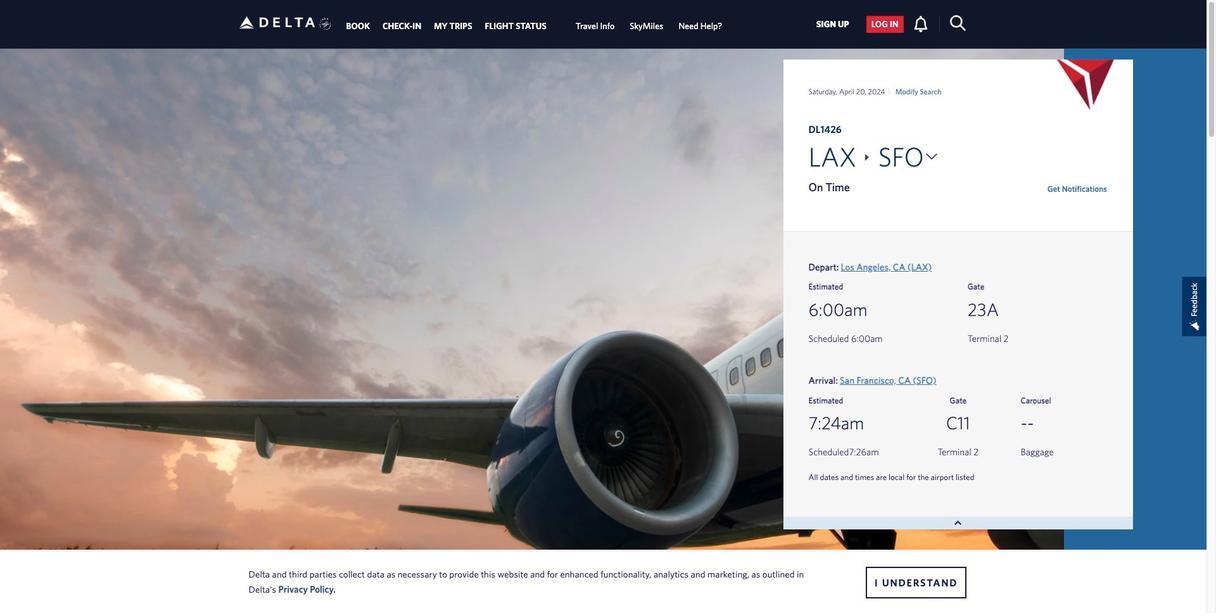 Task type: describe. For each thing, give the bounding box(es) containing it.
delta air lines image
[[239, 3, 315, 42]]



Task type: locate. For each thing, give the bounding box(es) containing it.
heroimgurl image
[[0, 48, 1065, 614]]

tab list
[[340, 1, 730, 47]]

skyteam image
[[319, 4, 332, 44]]



Task type: vqa. For each thing, say whether or not it's contained in the screenshot.
tab list at the top
yes



